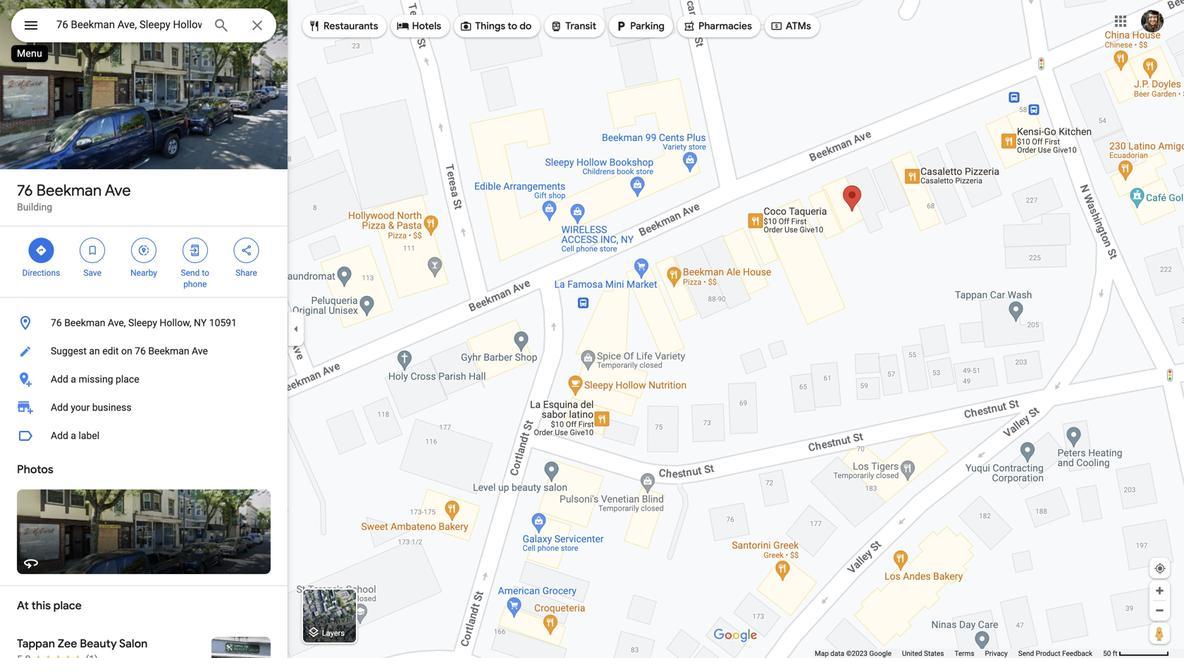 Task type: locate. For each thing, give the bounding box(es) containing it.
add your business link
[[0, 394, 288, 422]]


[[550, 18, 563, 34]]

 pharmacies
[[683, 18, 753, 34]]

beauty
[[80, 637, 117, 651]]

tappan
[[17, 637, 55, 651]]

0 vertical spatial place
[[116, 373, 139, 385]]

to left the do
[[508, 20, 518, 32]]

2 add from the top
[[51, 402, 68, 413]]

76 Beekman Ave, Sleepy Hollow, NY 10591 field
[[11, 8, 276, 42]]

0 horizontal spatial send
[[181, 268, 200, 278]]

76
[[17, 181, 33, 200], [51, 317, 62, 329], [135, 345, 146, 357]]

zee
[[58, 637, 77, 651]]


[[35, 243, 48, 258]]

send for send product feedback
[[1019, 649, 1035, 658]]

76 beekman ave main content
[[0, 0, 288, 658]]

save
[[83, 268, 102, 278]]

terms button
[[955, 649, 975, 658]]

send product feedback button
[[1019, 649, 1093, 658]]

place down the on
[[116, 373, 139, 385]]

beekman up an
[[64, 317, 105, 329]]

pharmacies
[[699, 20, 753, 32]]

1 vertical spatial a
[[71, 430, 76, 442]]

suggest
[[51, 345, 87, 357]]

tappan zee beauty salon link
[[0, 626, 288, 658]]

collapse side panel image
[[288, 321, 304, 337]]

 hotels
[[397, 18, 442, 34]]

1 vertical spatial place
[[53, 598, 82, 613]]

0 vertical spatial to
[[508, 20, 518, 32]]

ave
[[105, 181, 131, 200], [192, 345, 208, 357]]

0 horizontal spatial ave
[[105, 181, 131, 200]]

business
[[92, 402, 132, 413]]

on
[[121, 345, 132, 357]]

to up the phone
[[202, 268, 210, 278]]


[[308, 18, 321, 34]]

footer containing map data ©2023 google
[[815, 649, 1104, 658]]

50
[[1104, 649, 1112, 658]]

 atms
[[771, 18, 812, 34]]

tappan zee beauty salon
[[17, 637, 148, 651]]

 things to do
[[460, 18, 532, 34]]

a left 'missing'
[[71, 373, 76, 385]]

share
[[236, 268, 257, 278]]

nearby
[[131, 268, 157, 278]]

76 beekman ave building
[[17, 181, 131, 213]]


[[23, 15, 39, 36]]

1 vertical spatial ave
[[192, 345, 208, 357]]

 parking
[[615, 18, 665, 34]]

50 ft button
[[1104, 649, 1170, 658]]

2 vertical spatial 76
[[135, 345, 146, 357]]

product
[[1037, 649, 1061, 658]]

1 vertical spatial send
[[1019, 649, 1035, 658]]

add a missing place
[[51, 373, 139, 385]]

1 vertical spatial 76
[[51, 317, 62, 329]]

ave inside suggest an edit on 76 beekman ave button
[[192, 345, 208, 357]]

1 vertical spatial add
[[51, 402, 68, 413]]

2 a from the top
[[71, 430, 76, 442]]

76 up building
[[17, 181, 33, 200]]

a left label
[[71, 430, 76, 442]]

missing
[[79, 373, 113, 385]]

map
[[815, 649, 829, 658]]

a
[[71, 373, 76, 385], [71, 430, 76, 442]]

place
[[116, 373, 139, 385], [53, 598, 82, 613]]

2 horizontal spatial 76
[[135, 345, 146, 357]]

1 horizontal spatial 76
[[51, 317, 62, 329]]

1 horizontal spatial send
[[1019, 649, 1035, 658]]

add down suggest
[[51, 373, 68, 385]]


[[86, 243, 99, 258]]

None field
[[56, 16, 202, 33]]

beekman for ave,
[[64, 317, 105, 329]]

add a label button
[[0, 422, 288, 450]]

add a label
[[51, 430, 100, 442]]

send inside send to phone
[[181, 268, 200, 278]]

0 horizontal spatial to
[[202, 268, 210, 278]]

suggest an edit on 76 beekman ave
[[51, 345, 208, 357]]

map data ©2023 google
[[815, 649, 892, 658]]

send inside button
[[1019, 649, 1035, 658]]

send
[[181, 268, 200, 278], [1019, 649, 1035, 658]]

76 inside 76 beekman ave building
[[17, 181, 33, 200]]

hollow,
[[160, 317, 192, 329]]

0 vertical spatial ave
[[105, 181, 131, 200]]

beekman up building
[[36, 181, 102, 200]]

beekman
[[36, 181, 102, 200], [64, 317, 105, 329], [148, 345, 189, 357]]

©2023
[[847, 649, 868, 658]]

parking
[[631, 20, 665, 32]]

2 vertical spatial add
[[51, 430, 68, 442]]

privacy button
[[986, 649, 1008, 658]]

1 vertical spatial to
[[202, 268, 210, 278]]

0 vertical spatial beekman
[[36, 181, 102, 200]]

at
[[17, 598, 29, 613]]

united states button
[[903, 649, 945, 658]]

to inside the  things to do
[[508, 20, 518, 32]]

76 for ave,
[[51, 317, 62, 329]]

add left label
[[51, 430, 68, 442]]

label
[[79, 430, 100, 442]]

send up the phone
[[181, 268, 200, 278]]

terms
[[955, 649, 975, 658]]

0 horizontal spatial place
[[53, 598, 82, 613]]

phone
[[184, 279, 207, 289]]

beekman down hollow,
[[148, 345, 189, 357]]

1 horizontal spatial to
[[508, 20, 518, 32]]

beekman inside 76 beekman ave building
[[36, 181, 102, 200]]

none field inside 76 beekman ave, sleepy hollow, ny 10591 field
[[56, 16, 202, 33]]

footer
[[815, 649, 1104, 658]]

building
[[17, 201, 52, 213]]

76 right the on
[[135, 345, 146, 357]]

directions
[[22, 268, 60, 278]]

0 vertical spatial a
[[71, 373, 76, 385]]

add a missing place button
[[0, 365, 288, 394]]

0 horizontal spatial 76
[[17, 181, 33, 200]]

add
[[51, 373, 68, 385], [51, 402, 68, 413], [51, 430, 68, 442]]

76 up suggest
[[51, 317, 62, 329]]

add left your
[[51, 402, 68, 413]]

states
[[925, 649, 945, 658]]

0 vertical spatial send
[[181, 268, 200, 278]]

send left product
[[1019, 649, 1035, 658]]

united
[[903, 649, 923, 658]]

1 add from the top
[[51, 373, 68, 385]]

1 horizontal spatial ave
[[192, 345, 208, 357]]

google
[[870, 649, 892, 658]]

0 vertical spatial add
[[51, 373, 68, 385]]

0 vertical spatial 76
[[17, 181, 33, 200]]

a for missing
[[71, 373, 76, 385]]

1 horizontal spatial place
[[116, 373, 139, 385]]

1 a from the top
[[71, 373, 76, 385]]

edit
[[102, 345, 119, 357]]

to
[[508, 20, 518, 32], [202, 268, 210, 278]]

place right this
[[53, 598, 82, 613]]

3 add from the top
[[51, 430, 68, 442]]

1 vertical spatial beekman
[[64, 317, 105, 329]]


[[615, 18, 628, 34]]



Task type: vqa. For each thing, say whether or not it's contained in the screenshot.


Task type: describe. For each thing, give the bounding box(es) containing it.
send product feedback
[[1019, 649, 1093, 658]]

your
[[71, 402, 90, 413]]


[[189, 243, 202, 258]]

things
[[475, 20, 506, 32]]

show street view coverage image
[[1150, 623, 1171, 644]]

atms
[[786, 20, 812, 32]]

beekman for ave
[[36, 181, 102, 200]]

an
[[89, 345, 100, 357]]


[[138, 243, 150, 258]]


[[683, 18, 696, 34]]

zoom in image
[[1155, 585, 1166, 596]]

suggest an edit on 76 beekman ave button
[[0, 337, 288, 365]]

to inside send to phone
[[202, 268, 210, 278]]

place inside button
[[116, 373, 139, 385]]

76 for ave
[[17, 181, 33, 200]]

actions for 76 beekman ave region
[[0, 226, 288, 297]]

add your business
[[51, 402, 132, 413]]

ny
[[194, 317, 207, 329]]

zoom out image
[[1155, 605, 1166, 616]]

send to phone
[[181, 268, 210, 289]]

this
[[31, 598, 51, 613]]

 button
[[11, 8, 51, 45]]

at this place
[[17, 598, 82, 613]]

show your location image
[[1155, 562, 1167, 575]]

add for add a missing place
[[51, 373, 68, 385]]

76 beekman ave, sleepy hollow, ny 10591 button
[[0, 309, 288, 337]]


[[397, 18, 410, 34]]

add for add a label
[[51, 430, 68, 442]]

hotels
[[412, 20, 442, 32]]

10591
[[209, 317, 237, 329]]

salon
[[119, 637, 148, 651]]

ave inside 76 beekman ave building
[[105, 181, 131, 200]]

sleepy
[[128, 317, 157, 329]]

 search field
[[11, 8, 276, 45]]

50 ft
[[1104, 649, 1118, 658]]

google account: giulia masi  
(giulia.masi@adept.ai) image
[[1142, 10, 1165, 33]]


[[771, 18, 784, 34]]


[[240, 243, 253, 258]]

 restaurants
[[308, 18, 379, 34]]

photos
[[17, 462, 53, 477]]


[[460, 18, 473, 34]]

a for label
[[71, 430, 76, 442]]

5.0 stars 1 reviews image
[[17, 652, 98, 658]]

transit
[[566, 20, 597, 32]]

76 beekman ave, sleepy hollow, ny 10591
[[51, 317, 237, 329]]

footer inside google maps element
[[815, 649, 1104, 658]]

restaurants
[[324, 20, 379, 32]]

ft
[[1114, 649, 1118, 658]]

2 vertical spatial beekman
[[148, 345, 189, 357]]

privacy
[[986, 649, 1008, 658]]

layers
[[322, 629, 345, 638]]

send for send to phone
[[181, 268, 200, 278]]

united states
[[903, 649, 945, 658]]

data
[[831, 649, 845, 658]]

do
[[520, 20, 532, 32]]

 transit
[[550, 18, 597, 34]]

google maps element
[[0, 0, 1185, 658]]

ave,
[[108, 317, 126, 329]]

feedback
[[1063, 649, 1093, 658]]

add for add your business
[[51, 402, 68, 413]]



